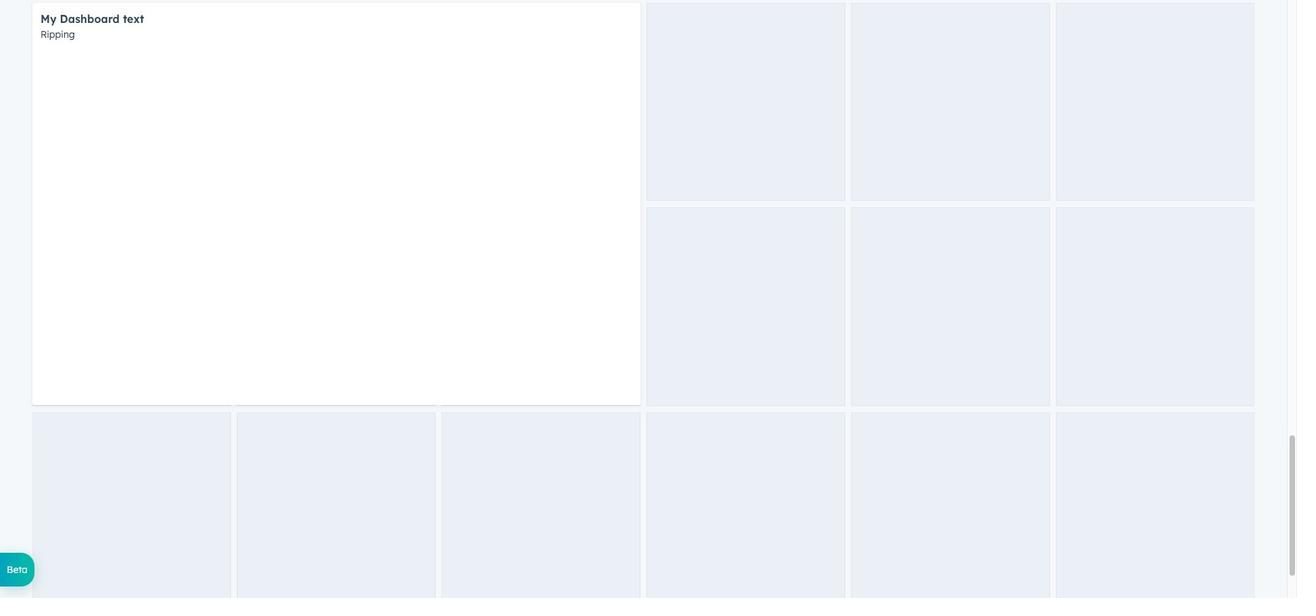 Task type: vqa. For each thing, say whether or not it's contained in the screenshot.
My Dashboard text element
yes



Task type: locate. For each thing, give the bounding box(es) containing it.
my dashboard text element
[[32, 3, 641, 405]]



